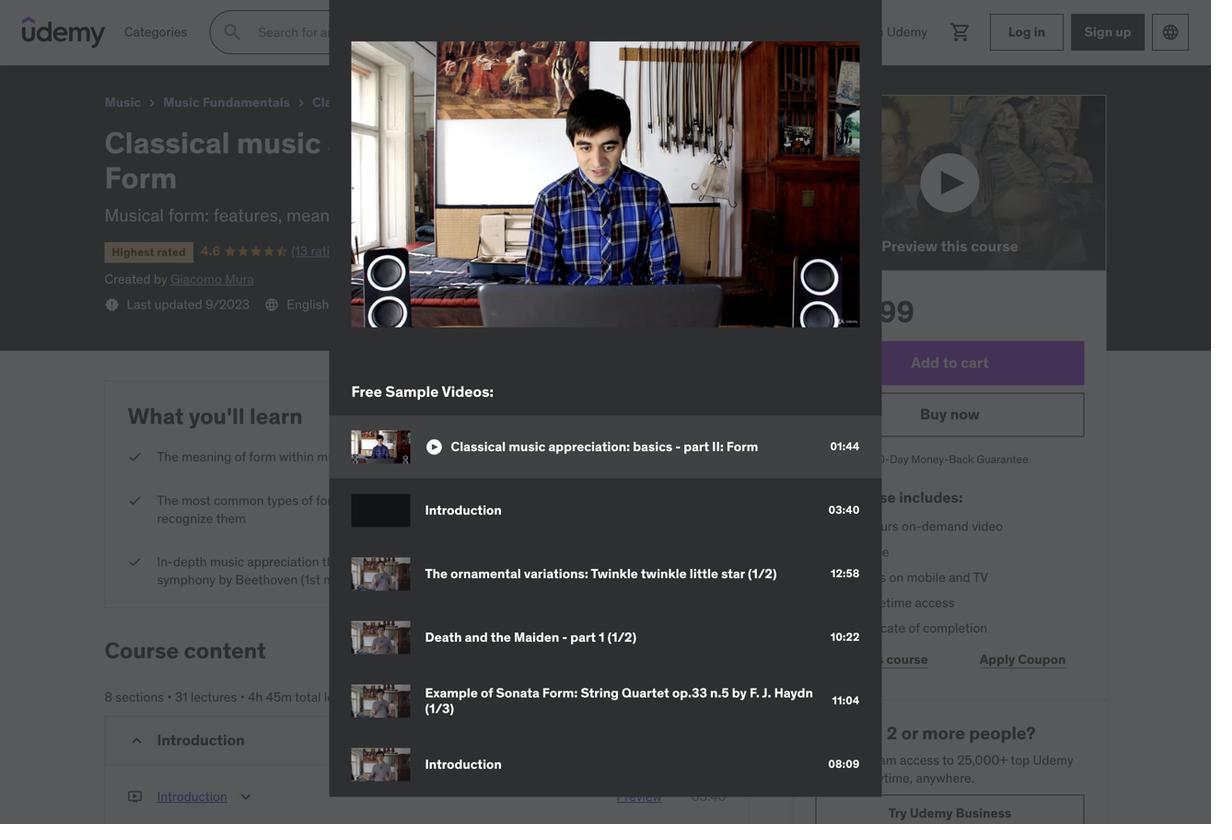 Task type: locate. For each thing, give the bounding box(es) containing it.
lectures
[[191, 690, 237, 706]]

2 vertical spatial basics
[[633, 439, 673, 455]]

0 horizontal spatial form
[[249, 449, 276, 465]]

1 horizontal spatial 4.6
[[201, 243, 220, 260]]

1 horizontal spatial highest
[[112, 245, 155, 260]]

2 vertical spatial form
[[727, 439, 759, 455]]

course inside the gift this course link
[[887, 651, 929, 668]]

to
[[943, 354, 958, 372], [398, 492, 409, 509], [943, 753, 955, 769]]

0 horizontal spatial meaning
[[182, 449, 232, 465]]

music up beethoven
[[210, 554, 244, 571]]

0 horizontal spatial preview
[[617, 789, 662, 806]]

1 vertical spatial course
[[849, 489, 896, 507]]

this inside preview this course button
[[942, 237, 968, 256]]

1 vertical spatial this
[[861, 651, 884, 668]]

form right types
[[316, 492, 343, 509]]

on up full lifetime access at the bottom
[[890, 570, 904, 586]]

basics
[[223, 8, 268, 27], [521, 124, 612, 161], [633, 439, 673, 455]]

2 vertical spatial appreciation:
[[549, 439, 631, 455]]

1 horizontal spatial meaning
[[287, 204, 354, 226]]

students right submit search icon
[[246, 32, 297, 49]]

and inside the most common types of form and how to recognize them
[[346, 492, 368, 509]]

xsmall image for in-
[[128, 553, 142, 572]]

business
[[758, 24, 811, 40], [956, 805, 1012, 822]]

0 horizontal spatial highest rated
[[22, 34, 96, 49]]

appreciation: left submit search icon
[[126, 8, 220, 27]]

in
[[1035, 24, 1046, 40]]

(1/2) for death and the maiden - part 1 (1/2)
[[608, 629, 637, 646]]

1 horizontal spatial preview
[[882, 237, 938, 256]]

xsmall image for access
[[816, 569, 831, 587]]

0 horizontal spatial 03:40
[[692, 789, 727, 806]]

0 vertical spatial basics
[[223, 8, 268, 27]]

1 horizontal spatial ratings)
[[311, 243, 354, 260]]

small image left how
[[425, 438, 444, 457]]

team
[[868, 753, 897, 769]]

4.6 up giacomo mura link
[[201, 243, 220, 260]]

- inside classical music appreciation: basics - part ii: form musical form: features, meaning and implications
[[618, 124, 631, 161]]

small image down sections
[[128, 732, 146, 751]]

0 vertical spatial 03:40
[[829, 503, 860, 518]]

120 students up fundamentals
[[222, 32, 297, 49]]

of inside example of sonata form: string quartet op.33 n.5 by f. j. haydn (1/3)
[[481, 685, 493, 702]]

access
[[916, 595, 955, 612], [900, 753, 940, 769]]

the for the most common types of form and how to recognize them
[[157, 492, 179, 509]]

1 vertical spatial ratings)
[[311, 243, 354, 260]]

this course includes:
[[816, 489, 964, 507]]

depth inside in-depth music appreciation of "the death and the maiden" by schubert (2nd movement)
[[484, 492, 518, 509]]

musical
[[105, 204, 164, 226]]

giacomo
[[171, 271, 222, 288]]

1 up the string
[[599, 629, 605, 646]]

this
[[942, 237, 968, 256], [861, 651, 884, 668]]

depth up maiden" in the left bottom of the page
[[484, 492, 518, 509]]

sign up link
[[1072, 14, 1146, 51]]

12:58
[[831, 567, 860, 581]]

in- inside in-depth music appreciation the 2nd symphony by beethoven (1st movement)
[[157, 554, 173, 571]]

form right through
[[727, 439, 759, 455]]

you'll
[[189, 403, 245, 430]]

appreciation for maiden"
[[558, 492, 630, 509]]

to inside the most common types of form and how to recognize them
[[398, 492, 409, 509]]

1 up the '12:58'
[[846, 544, 851, 561]]

progress bar slider
[[363, 310, 849, 332]]

120 down classical music appreciation: basics - part ii: form musical form: features, meaning and implications
[[362, 243, 383, 260]]

ii: inside classical music appreciation: basics - part ii: form musical form: features, meaning and implications
[[702, 124, 729, 161]]

1 vertical spatial to
[[398, 492, 409, 509]]

in- for in-depth music appreciation the 2nd symphony by beethoven (1st movement)
[[157, 554, 173, 571]]

the left maiden
[[491, 629, 511, 646]]

course language image
[[265, 298, 279, 313]]

form:
[[168, 204, 209, 226]]

by inside in-depth music appreciation of "the death and the maiden" by schubert (2nd movement)
[[564, 510, 578, 527]]

to inside training 2 or more people? get your team access to 25,000+ top udemy courses anytime, anywhere.
[[943, 753, 955, 769]]

in- inside in-depth music appreciation of "the death and the maiden" by schubert (2nd movement)
[[468, 492, 484, 509]]

1 vertical spatial ii:
[[702, 124, 729, 161]]

appreciation: inside classical music appreciation: basics - part ii: form musical form: features, meaning and implications
[[328, 124, 515, 161]]

learn
[[250, 403, 303, 430]]

of left sonata
[[481, 685, 493, 702]]

day
[[890, 452, 909, 467]]

access down mobile
[[916, 595, 955, 612]]

preview inside button
[[882, 237, 938, 256]]

1 horizontal spatial movement)
[[468, 529, 533, 545]]

ratings) left submit search icon
[[171, 32, 215, 49]]

business down anywhere.
[[956, 805, 1012, 822]]

appreciation:
[[126, 8, 220, 27], [328, 124, 515, 161], [549, 439, 631, 455]]

buy now button
[[816, 393, 1085, 437]]

2 english from the left
[[366, 296, 409, 313]]

this for gift
[[861, 651, 884, 668]]

closed captions image
[[344, 298, 359, 312]]

and left tv at bottom right
[[949, 570, 971, 586]]

1 vertical spatial basics
[[521, 124, 612, 161]]

1 horizontal spatial form
[[316, 492, 343, 509]]

0 horizontal spatial in-
[[157, 554, 173, 571]]

xsmall image up course in the left of the page
[[128, 553, 142, 572]]

0 horizontal spatial 120 students
[[222, 32, 297, 49]]

apply coupon button
[[962, 642, 1085, 679]]

0 vertical spatial rated
[[67, 34, 96, 49]]

0 horizontal spatial (13
[[152, 32, 168, 49]]

classical inside classical music appreciation: basics - part ii: form musical form: features, meaning and implications
[[105, 124, 230, 161]]

the left maiden" in the left bottom of the page
[[492, 510, 511, 527]]

teach on udemy link
[[822, 10, 939, 54]]

students down implications
[[386, 243, 436, 260]]

music up maiden" in the left bottom of the page
[[521, 492, 555, 509]]

2nd
[[344, 554, 367, 571]]

0 vertical spatial (13
[[152, 32, 168, 49]]

and left implications
[[359, 204, 388, 226]]

4h 45m
[[248, 690, 292, 706]]

0 horizontal spatial form
[[105, 160, 177, 196]]

120 up music fundamentals
[[222, 32, 243, 49]]

120 students down implications
[[362, 243, 436, 260]]

in-
[[468, 492, 484, 509], [157, 554, 173, 571]]

music fundamentals link
[[163, 91, 290, 114]]

4.6 right "udemy" image
[[111, 32, 130, 49]]

0 vertical spatial meaning
[[287, 204, 354, 226]]

article
[[854, 544, 890, 561]]

03:40
[[829, 503, 860, 518], [692, 789, 727, 806]]

0 vertical spatial ratings)
[[171, 32, 215, 49]]

1 vertical spatial on
[[890, 570, 904, 586]]

• left 4h 45m
[[240, 690, 245, 706]]

introduction
[[425, 502, 502, 519], [157, 731, 245, 750], [425, 757, 502, 773], [157, 789, 228, 806]]

and inside classical music appreciation: basics - part ii: form musical form: features, meaning and implications
[[359, 204, 388, 226]]

ratings) up closed captions icon
[[311, 243, 354, 260]]

1 horizontal spatial appreciation
[[558, 492, 630, 509]]

on right 'teach'
[[870, 24, 884, 40]]

full lifetime access
[[846, 595, 955, 612]]

0 vertical spatial course
[[972, 237, 1019, 256]]

of inside the most common types of form and how to recognize them
[[302, 492, 313, 509]]

0 horizontal spatial rated
[[67, 34, 96, 49]]

updated
[[155, 296, 203, 313]]

(1/2)
[[748, 566, 777, 582], [608, 629, 637, 646]]

small image
[[425, 438, 444, 457], [128, 732, 146, 751]]

form inside the most common types of form and how to recognize them
[[316, 492, 343, 509]]

1 vertical spatial the
[[157, 492, 179, 509]]

within
[[279, 449, 314, 465]]

2 music from the left
[[163, 94, 200, 111]]

by inside in-depth music appreciation the 2nd symphony by beethoven (1st movement)
[[219, 572, 232, 589]]

form up "musical"
[[105, 160, 177, 196]]

now
[[951, 405, 981, 424]]

depth up the symphony
[[173, 554, 207, 571]]

(1/2) right star
[[748, 566, 777, 582]]

xsmall image
[[145, 96, 160, 111], [294, 96, 309, 111], [105, 298, 119, 313], [128, 448, 142, 466], [438, 448, 453, 466], [438, 492, 453, 510]]

xsmall image for the
[[128, 492, 142, 510]]

1 horizontal spatial form
[[330, 8, 366, 27]]

0 vertical spatial the
[[492, 510, 511, 527]]

0 vertical spatial preview
[[882, 237, 938, 256]]

on for teach
[[870, 24, 884, 40]]

depth for by
[[173, 554, 207, 571]]

1 horizontal spatial appreciation:
[[328, 124, 515, 161]]

most
[[182, 492, 211, 509]]

and up ornamental
[[468, 510, 489, 527]]

fundamentals
[[203, 94, 290, 111]]

2 vertical spatial form
[[316, 492, 343, 509]]

students
[[246, 32, 297, 49], [386, 243, 436, 260]]

1 vertical spatial 120 students
[[362, 243, 436, 260]]

the up recognize
[[157, 492, 179, 509]]

0 vertical spatial this
[[942, 237, 968, 256]]

try udemy business
[[889, 805, 1012, 822]]

in- up the symphony
[[157, 554, 173, 571]]

appreciation: up in-depth music appreciation of "the death and the maiden" by schubert (2nd movement)
[[549, 439, 631, 455]]

2 vertical spatial to
[[943, 753, 955, 769]]

the inside the most common types of form and how to recognize them
[[157, 492, 179, 509]]

music
[[105, 94, 141, 111], [163, 94, 200, 111], [370, 94, 407, 111]]

music right how
[[509, 439, 546, 455]]

xsmall image left last
[[105, 298, 119, 313]]

classical music appreciation: basics - part ii: form
[[15, 8, 366, 27], [451, 439, 759, 455]]

meaning right features,
[[287, 204, 354, 226]]

the inside in-depth music appreciation of "the death and the maiden" by schubert (2nd movement)
[[492, 510, 511, 527]]

total
[[295, 690, 321, 706]]

by right maiden" in the left bottom of the page
[[564, 510, 578, 527]]

xsmall image down what
[[128, 448, 142, 466]]

form inside classical music appreciation: basics - part ii: form musical form: features, meaning and implications
[[105, 160, 177, 196]]

xsmall image right music "link"
[[145, 96, 160, 111]]

and left how
[[346, 492, 368, 509]]

to up anywhere.
[[943, 753, 955, 769]]

• left '31'
[[167, 690, 172, 706]]

xsmall image left 10:22
[[816, 620, 831, 638]]

the left 2nd
[[322, 554, 341, 571]]

9/2023
[[206, 296, 250, 313]]

music right within
[[317, 449, 351, 465]]

the for the meaning of form within music
[[157, 449, 179, 465]]

1 vertical spatial meaning
[[182, 449, 232, 465]]

2 horizontal spatial form
[[468, 467, 495, 484]]

xsmall image left introduction button
[[128, 788, 142, 807]]

0 vertical spatial highest
[[22, 34, 65, 49]]

xsmall image right how
[[438, 492, 453, 510]]

form left within
[[249, 449, 276, 465]]

cart
[[961, 354, 990, 372]]

movement) up ornamental
[[468, 529, 533, 545]]

0 horizontal spatial music
[[105, 94, 141, 111]]

0 vertical spatial 120
[[222, 32, 243, 49]]

2 horizontal spatial music
[[370, 94, 407, 111]]

appreciation: down classical music link
[[328, 124, 515, 161]]

1 horizontal spatial small image
[[425, 438, 444, 457]]

xsmall image left the '12:58'
[[816, 569, 831, 587]]

the
[[492, 510, 511, 527], [322, 554, 341, 571], [491, 629, 511, 646]]

form down how
[[468, 467, 495, 484]]

xsmall image right fundamentals
[[294, 96, 309, 111]]

0 horizontal spatial small image
[[128, 732, 146, 751]]

meaning
[[287, 204, 354, 226], [182, 449, 232, 465]]

in- down how
[[468, 492, 484, 509]]

1 music from the left
[[105, 94, 141, 111]]

0 vertical spatial ii:
[[314, 8, 327, 27]]

1 vertical spatial appreciation
[[247, 554, 319, 571]]

1 horizontal spatial english
[[366, 296, 409, 313]]

1 vertical spatial 4.6
[[201, 243, 220, 260]]

music up classical music appreciation: basics - part ii: form musical form: features, meaning and implications
[[370, 94, 407, 111]]

depth inside in-depth music appreciation the 2nd symphony by beethoven (1st movement)
[[173, 554, 207, 571]]

0 vertical spatial highest rated
[[22, 34, 96, 49]]

0 horizontal spatial this
[[861, 651, 884, 668]]

xsmall image
[[128, 492, 142, 510], [128, 553, 142, 572], [816, 569, 831, 587], [816, 620, 831, 638], [128, 788, 142, 807]]

udemy image
[[22, 17, 106, 48]]

created
[[105, 271, 151, 288]]

0 horizontal spatial highest
[[22, 34, 65, 49]]

(13 ratings) up closed captions icon
[[292, 243, 354, 260]]

(13
[[152, 32, 168, 49], [292, 243, 308, 260]]

0 horizontal spatial english
[[287, 296, 329, 313]]

0 horizontal spatial appreciation:
[[126, 8, 220, 27]]

0 vertical spatial (1/2)
[[748, 566, 777, 582]]

0 vertical spatial in-
[[468, 492, 484, 509]]

2 vertical spatial the
[[425, 566, 448, 582]]

0 vertical spatial 1
[[846, 544, 851, 561]]

to left cart
[[943, 354, 958, 372]]

1 vertical spatial form
[[105, 160, 177, 196]]

0 vertical spatial the
[[157, 449, 179, 465]]

1 horizontal spatial •
[[240, 690, 245, 706]]

preview this course
[[882, 237, 1019, 256]]

gift this course
[[835, 651, 929, 668]]

1 inside 4.5 hours on-demand video 1 article
[[846, 544, 851, 561]]

to right how
[[398, 492, 409, 509]]

add to cart button
[[816, 341, 1085, 385]]

0 vertical spatial 4.6
[[111, 32, 130, 49]]

0 vertical spatial classical music appreciation: basics - part ii: form
[[15, 8, 366, 27]]

1 vertical spatial 1
[[599, 629, 605, 646]]

1 horizontal spatial 120
[[362, 243, 383, 260]]

1 vertical spatial appreciation:
[[328, 124, 515, 161]]

0 horizontal spatial movement)
[[324, 572, 389, 589]]

(1/2) up the string
[[608, 629, 637, 646]]

get
[[816, 753, 837, 769]]

business inside udemy business link
[[758, 24, 811, 40]]

op.33
[[673, 685, 708, 702]]

1 vertical spatial highest rated
[[112, 245, 186, 260]]

business left 'teach'
[[758, 24, 811, 40]]

form for how composers express themselves through form
[[468, 467, 495, 484]]

-
[[272, 8, 278, 27], [618, 124, 631, 161], [676, 439, 681, 455], [563, 629, 568, 646]]

form inside how composers express themselves through form
[[468, 467, 495, 484]]

by left f.
[[732, 685, 747, 702]]

full
[[846, 595, 866, 612]]

course inside preview this course button
[[972, 237, 1019, 256]]

of up (2nd
[[633, 492, 644, 509]]

0 vertical spatial on
[[870, 24, 884, 40]]

demand
[[922, 519, 969, 535]]

2 • from the left
[[240, 690, 245, 706]]

1 vertical spatial form
[[468, 467, 495, 484]]

xsmall image for last updated 9/2023
[[105, 298, 119, 313]]

appreciation inside in-depth music appreciation of "the death and the maiden" by schubert (2nd movement)
[[558, 492, 630, 509]]

this
[[816, 489, 845, 507]]

music right music "link"
[[163, 94, 200, 111]]

1 vertical spatial access
[[900, 753, 940, 769]]

$64.99
[[816, 293, 915, 330]]

course for gift this course
[[887, 651, 929, 668]]

xsmall image left how
[[438, 448, 453, 466]]

appreciation up beethoven
[[247, 554, 319, 571]]

1 horizontal spatial music
[[163, 94, 200, 111]]

form up classical music
[[330, 8, 366, 27]]

0 vertical spatial to
[[943, 354, 958, 372]]

the inside in-depth music appreciation the 2nd symphony by beethoven (1st movement)
[[322, 554, 341, 571]]

(2nd
[[637, 510, 663, 527]]

the down what
[[157, 449, 179, 465]]

depth for and
[[484, 492, 518, 509]]

sections
[[116, 690, 164, 706]]

meaning down what you'll learn
[[182, 449, 232, 465]]

appreciation inside in-depth music appreciation the 2nd symphony by beethoven (1st movement)
[[247, 554, 319, 571]]

preview this course button
[[794, 95, 1107, 271]]

this inside the gift this course link
[[861, 651, 884, 668]]

music inside classical music appreciation: basics - part ii: form musical form: features, meaning and implications
[[237, 124, 321, 161]]

movement) down 2nd
[[324, 572, 389, 589]]

on
[[870, 24, 884, 40], [890, 570, 904, 586]]

(1/3)
[[425, 701, 454, 717]]

by right the symphony
[[219, 572, 232, 589]]

0 vertical spatial depth
[[484, 492, 518, 509]]

(13 ratings) left submit search icon
[[152, 32, 215, 49]]

of right types
[[302, 492, 313, 509]]

1 vertical spatial (1/2)
[[608, 629, 637, 646]]

0 horizontal spatial classical music appreciation: basics - part ii: form
[[15, 8, 366, 27]]

1 horizontal spatial 03:40
[[829, 503, 860, 518]]

access down or
[[900, 753, 940, 769]]

english right closed captions icon
[[366, 296, 409, 313]]

english right course language icon at the left
[[287, 296, 329, 313]]

introduction button
[[157, 788, 228, 811]]

8 sections • 31 lectures • 4h 45m total length
[[105, 690, 361, 706]]

3 music from the left
[[370, 94, 407, 111]]

music down fundamentals
[[237, 124, 321, 161]]

xsmall image left most
[[128, 492, 142, 510]]

the left ornamental
[[425, 566, 448, 582]]

music down "udemy" image
[[105, 94, 141, 111]]

1 vertical spatial small image
[[128, 732, 146, 751]]

guarantee
[[977, 452, 1029, 467]]

0 horizontal spatial appreciation
[[247, 554, 319, 571]]

udemy business
[[715, 24, 811, 40]]

1 horizontal spatial in-
[[468, 492, 484, 509]]

appreciation up schubert
[[558, 492, 630, 509]]



Task type: describe. For each thing, give the bounding box(es) containing it.
music up music "link"
[[81, 8, 123, 27]]

schubert
[[581, 510, 634, 527]]

movement) inside in-depth music appreciation of "the death and the maiden" by schubert (2nd movement)
[[468, 529, 533, 545]]

08:09
[[829, 758, 860, 772]]

of up common
[[235, 449, 246, 465]]

n.5
[[711, 685, 730, 702]]

apply
[[981, 651, 1016, 668]]

gift
[[835, 651, 858, 668]]

mura
[[225, 271, 254, 288]]

the most common types of form and how to recognize them
[[157, 492, 409, 527]]

buy
[[921, 405, 948, 424]]

0 horizontal spatial basics
[[223, 8, 268, 27]]

symphony
[[157, 572, 216, 589]]

apply coupon
[[981, 651, 1067, 668]]

by up updated
[[154, 271, 167, 288]]

to inside $64.99 add to cart
[[943, 354, 958, 372]]

what you'll learn
[[128, 403, 303, 430]]

preview for preview
[[617, 789, 662, 806]]

on for access
[[890, 570, 904, 586]]

teach
[[833, 24, 867, 40]]

access inside training 2 or more people? get your team access to 25,000+ top udemy courses anytime, anywhere.
[[900, 753, 940, 769]]

xsmall image for certificate
[[816, 620, 831, 638]]

the for the ornamental variations: twinkle twinkle little star (1/2)
[[425, 566, 448, 582]]

free sample videos:
[[352, 383, 494, 402]]

appreciation for (1st
[[247, 554, 319, 571]]

1 vertical spatial (13 ratings)
[[292, 243, 354, 260]]

basics inside classical music appreciation: basics - part ii: form musical form: features, meaning and implications
[[521, 124, 612, 161]]

tv
[[974, 570, 989, 586]]

31
[[175, 690, 188, 706]]

music inside in-depth music appreciation the 2nd symphony by beethoven (1st movement)
[[210, 554, 244, 571]]

includes:
[[900, 489, 964, 507]]

of inside in-depth music appreciation of "the death and the maiden" by schubert (2nd movement)
[[633, 492, 644, 509]]

sonata
[[496, 685, 540, 702]]

30-day money-back guarantee
[[872, 452, 1029, 467]]

0 vertical spatial appreciation:
[[126, 8, 220, 27]]

preview for preview this course
[[882, 237, 938, 256]]

course for preview this course
[[972, 237, 1019, 256]]

the meaning of form within music
[[157, 449, 351, 465]]

business inside try udemy business link
[[956, 805, 1012, 822]]

up
[[1116, 24, 1132, 40]]

log
[[1009, 24, 1032, 40]]

mobile
[[907, 570, 946, 586]]

buy now
[[921, 405, 981, 424]]

sign
[[1085, 24, 1113, 40]]

xsmall image for how composers express themselves through form
[[438, 448, 453, 466]]

music for music
[[105, 94, 141, 111]]

log in
[[1009, 24, 1046, 40]]

anywhere.
[[917, 771, 975, 787]]

xsmall image for the meaning of form within music
[[128, 448, 142, 466]]

and right death
[[465, 629, 488, 646]]

$64.99 add to cart
[[816, 293, 990, 372]]

music inside in-depth music appreciation of "the death and the maiden" by schubert (2nd movement)
[[521, 492, 555, 509]]

1 horizontal spatial 120 students
[[362, 243, 436, 260]]

money-
[[912, 452, 950, 467]]

how
[[468, 449, 494, 465]]

and inside in-depth music appreciation of "the death and the maiden" by schubert (2nd movement)
[[468, 510, 489, 527]]

music fundamentals
[[163, 94, 290, 111]]

star
[[722, 566, 745, 582]]

try udemy business link
[[816, 796, 1085, 825]]

of down full lifetime access at the bottom
[[909, 620, 920, 637]]

form:
[[543, 685, 578, 702]]

2
[[887, 723, 898, 745]]

1 vertical spatial rated
[[157, 245, 186, 260]]

2 vertical spatial the
[[491, 629, 511, 646]]

1 horizontal spatial (13
[[292, 243, 308, 260]]

how composers express themselves through form
[[468, 449, 726, 484]]

sign up
[[1085, 24, 1132, 40]]

25,000+
[[958, 753, 1008, 769]]

content
[[184, 638, 266, 665]]

0 vertical spatial (13 ratings)
[[152, 32, 215, 49]]

course
[[105, 638, 179, 665]]

length
[[324, 690, 361, 706]]

certificate
[[846, 620, 906, 637]]

0 horizontal spatial 120
[[222, 32, 243, 49]]

xsmall image for in-depth music appreciation of "the death and the maiden" by schubert (2nd movement)
[[438, 492, 453, 510]]

0 horizontal spatial students
[[246, 32, 297, 49]]

introduction inside dropdown button
[[157, 731, 245, 750]]

in-depth music appreciation the 2nd symphony by beethoven (1st movement)
[[157, 554, 389, 589]]

udemy inside training 2 or more people? get your team access to 25,000+ top udemy courses anytime, anywhere.
[[1034, 753, 1074, 769]]

choose a language image
[[1162, 23, 1181, 41]]

string
[[581, 685, 619, 702]]

1 vertical spatial highest
[[112, 245, 155, 260]]

1 english from the left
[[287, 296, 329, 313]]

training 2 or more people? get your team access to 25,000+ top udemy courses anytime, anywhere.
[[816, 723, 1074, 787]]

variations:
[[524, 566, 589, 582]]

2 vertical spatial ii:
[[713, 439, 724, 455]]

death and the maiden - part 1 (1/2)
[[425, 629, 637, 646]]

what
[[128, 403, 184, 430]]

form for the most common types of form and how to recognize them
[[316, 492, 343, 509]]

add
[[912, 354, 940, 372]]

1 horizontal spatial highest rated
[[112, 245, 186, 260]]

j.
[[763, 685, 772, 702]]

maiden
[[514, 629, 560, 646]]

twinkle
[[591, 566, 639, 582]]

features,
[[213, 204, 282, 226]]

or
[[902, 723, 919, 745]]

top
[[1011, 753, 1031, 769]]

this for preview
[[942, 237, 968, 256]]

"the
[[647, 492, 674, 509]]

try
[[889, 805, 908, 822]]

0 vertical spatial form
[[249, 449, 276, 465]]

(1/2) for the ornamental variations: twinkle twinkle little star (1/2)
[[748, 566, 777, 582]]

sample
[[386, 383, 439, 402]]

01:44
[[831, 440, 860, 454]]

example
[[425, 685, 478, 702]]

how
[[371, 492, 395, 509]]

created by giacomo mura
[[105, 271, 254, 288]]

udemy business link
[[704, 10, 822, 54]]

part inside classical music appreciation: basics - part ii: form musical form: features, meaning and implications
[[637, 124, 696, 161]]

types
[[267, 492, 299, 509]]

4.5 hours on-demand video 1 article
[[846, 519, 1004, 561]]

2 horizontal spatial basics
[[633, 439, 673, 455]]

anytime,
[[864, 771, 913, 787]]

submit search image
[[222, 21, 244, 43]]

ornamental
[[451, 566, 521, 582]]

more
[[923, 723, 966, 745]]

example of sonata form: string quartet op.33 n.5 by f. j. haydn (1/3)
[[425, 685, 814, 717]]

hours
[[867, 519, 899, 535]]

video
[[972, 519, 1004, 535]]

your
[[840, 753, 865, 769]]

classical music appreciation: basics - part ii: form musical form: features, meaning and implications
[[105, 124, 729, 226]]

by inside example of sonata form: string quartet op.33 n.5 by f. j. haydn (1/3)
[[732, 685, 747, 702]]

movement) inside in-depth music appreciation the 2nd symphony by beethoven (1st movement)
[[324, 572, 389, 589]]

themselves
[[611, 449, 677, 465]]

1 horizontal spatial students
[[386, 243, 436, 260]]

1 • from the left
[[167, 690, 172, 706]]

music for music fundamentals
[[163, 94, 200, 111]]

people?
[[970, 723, 1036, 745]]

0 vertical spatial access
[[916, 595, 955, 612]]

1 vertical spatial classical music appreciation: basics - part ii: form
[[451, 439, 759, 455]]

recognize
[[157, 510, 213, 527]]

on-
[[902, 519, 922, 535]]

in- for in-depth music appreciation of "the death and the maiden" by schubert (2nd movement)
[[468, 492, 484, 509]]

access on mobile and tv
[[846, 570, 989, 586]]

1 vertical spatial 03:40
[[692, 789, 727, 806]]

gift this course link
[[816, 642, 947, 679]]

common
[[214, 492, 264, 509]]

free
[[352, 383, 382, 402]]

meaning inside classical music appreciation: basics - part ii: form musical form: features, meaning and implications
[[287, 204, 354, 226]]



Task type: vqa. For each thing, say whether or not it's contained in the screenshot.
the bottom "meaning"
yes



